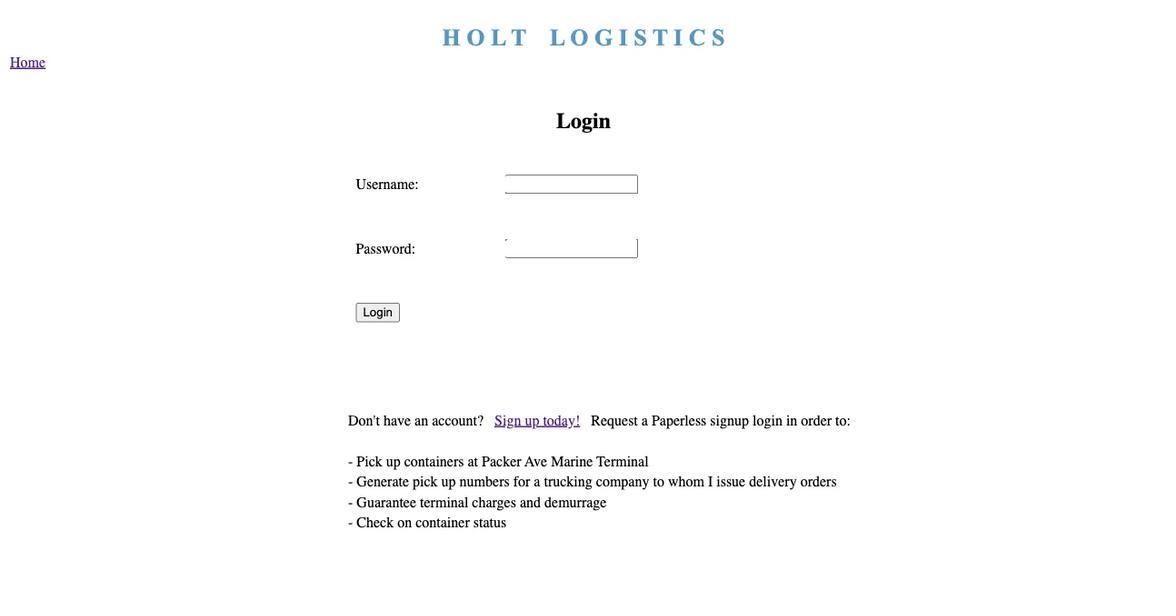 Task type: locate. For each thing, give the bounding box(es) containing it.
i left "issue"
[[708, 473, 713, 490]]

2 - from the top
[[348, 473, 353, 490]]

i
[[619, 25, 628, 50], [674, 25, 683, 50], [708, 473, 713, 490]]

containers
[[404, 453, 464, 470]]

0 horizontal spatial o
[[467, 25, 485, 50]]

request
[[591, 412, 638, 429]]

None text field
[[505, 174, 639, 194]]

o
[[467, 25, 485, 50], [570, 25, 589, 50]]

o left g
[[570, 25, 589, 50]]

i right g
[[619, 25, 628, 50]]

h          o l t    l o g i s t i c s home
[[10, 25, 725, 70]]

1 horizontal spatial o
[[570, 25, 589, 50]]

i right t in the top right of the page
[[674, 25, 683, 50]]

1 horizontal spatial up
[[442, 473, 456, 490]]

have
[[384, 412, 411, 429]]

s
[[634, 25, 647, 50], [712, 25, 725, 50]]

0 horizontal spatial i
[[619, 25, 628, 50]]

1 horizontal spatial a
[[642, 412, 648, 429]]

i inside - pick up containers at packer ave marine terminal - generate pick up numbers for a trucking company to whom i issue delivery orders - guarantee terminal charges and demurrage - check on container status
[[708, 473, 713, 490]]

up
[[525, 412, 540, 429], [386, 453, 401, 470], [442, 473, 456, 490]]

up up terminal
[[442, 473, 456, 490]]

up up generate
[[386, 453, 401, 470]]

up right sign on the bottom left of page
[[525, 412, 540, 429]]

- left generate
[[348, 473, 353, 490]]

- left check
[[348, 514, 353, 531]]

1 vertical spatial up
[[386, 453, 401, 470]]

1 vertical spatial a
[[534, 473, 541, 490]]

1 horizontal spatial i
[[674, 25, 683, 50]]

a
[[642, 412, 648, 429], [534, 473, 541, 490]]

o left l
[[467, 25, 485, 50]]

account?
[[432, 412, 484, 429]]

terminal
[[597, 453, 649, 470]]

l
[[491, 25, 506, 50]]

-
[[348, 453, 353, 470], [348, 473, 353, 490], [348, 494, 353, 510], [348, 514, 353, 531]]

a right request
[[642, 412, 648, 429]]

s right c
[[712, 25, 725, 50]]

0 horizontal spatial up
[[386, 453, 401, 470]]

on
[[398, 514, 412, 531]]

0 horizontal spatial s
[[634, 25, 647, 50]]

marine
[[551, 453, 593, 470]]

- left guarantee
[[348, 494, 353, 510]]

None password field
[[505, 239, 639, 258]]

2 o from the left
[[570, 25, 589, 50]]

sign up today! link
[[495, 412, 580, 429]]

- pick up containers at packer ave marine terminal - generate pick up numbers for a trucking company to whom i issue delivery orders - guarantee terminal charges and demurrage - check on container status
[[348, 453, 837, 531]]

0 horizontal spatial a
[[534, 473, 541, 490]]

login
[[556, 108, 611, 133]]

packer
[[482, 453, 522, 470]]

1 horizontal spatial s
[[712, 25, 725, 50]]

password:
[[356, 240, 416, 257]]

delivery
[[749, 473, 797, 490]]

1 s from the left
[[634, 25, 647, 50]]

4 - from the top
[[348, 514, 353, 531]]

a inside - pick up containers at packer ave marine terminal - generate pick up numbers for a trucking company to whom i issue delivery orders - guarantee terminal charges and demurrage - check on container status
[[534, 473, 541, 490]]

2 vertical spatial up
[[442, 473, 456, 490]]

1 - from the top
[[348, 453, 353, 470]]

0 vertical spatial up
[[525, 412, 540, 429]]

None submit
[[356, 303, 400, 322]]

- left the 'pick'
[[348, 453, 353, 470]]

home link
[[10, 54, 46, 70]]

s left t in the top right of the page
[[634, 25, 647, 50]]

today!
[[543, 412, 580, 429]]

status
[[473, 514, 507, 531]]

paperless
[[652, 412, 707, 429]]

a right for
[[534, 473, 541, 490]]

order
[[801, 412, 832, 429]]

2 horizontal spatial i
[[708, 473, 713, 490]]

company
[[596, 473, 650, 490]]

username:
[[356, 176, 419, 193]]

1 o from the left
[[467, 25, 485, 50]]



Task type: describe. For each thing, give the bounding box(es) containing it.
container
[[416, 514, 470, 531]]

orders
[[801, 473, 837, 490]]

home
[[10, 54, 46, 70]]

charges
[[472, 494, 516, 510]]

don't have an account? sign up today! request a paperless signup login in order to:
[[348, 412, 851, 429]]

t
[[653, 25, 668, 50]]

2 s from the left
[[712, 25, 725, 50]]

0 vertical spatial a
[[642, 412, 648, 429]]

h
[[442, 25, 461, 50]]

generate
[[357, 473, 409, 490]]

ave
[[525, 453, 548, 470]]

g
[[595, 25, 613, 50]]

t    l
[[511, 25, 565, 50]]

in
[[786, 412, 798, 429]]

an
[[415, 412, 428, 429]]

and
[[520, 494, 541, 510]]

trucking
[[544, 473, 593, 490]]

3 - from the top
[[348, 494, 353, 510]]

2 horizontal spatial up
[[525, 412, 540, 429]]

for
[[513, 473, 530, 490]]

at
[[468, 453, 478, 470]]

demurrage
[[545, 494, 607, 510]]

login
[[753, 412, 783, 429]]

numbers
[[460, 473, 510, 490]]

pick
[[413, 473, 438, 490]]

to:
[[836, 412, 851, 429]]

c
[[689, 25, 706, 50]]

check
[[357, 514, 394, 531]]

whom
[[668, 473, 705, 490]]

sign
[[495, 412, 521, 429]]

pick
[[357, 453, 383, 470]]

guarantee
[[357, 494, 417, 510]]

to
[[653, 473, 665, 490]]

signup
[[710, 412, 749, 429]]

don't
[[348, 412, 380, 429]]

issue
[[717, 473, 746, 490]]

terminal
[[420, 494, 469, 510]]



Task type: vqa. For each thing, say whether or not it's contained in the screenshot.
Broker/Agent
no



